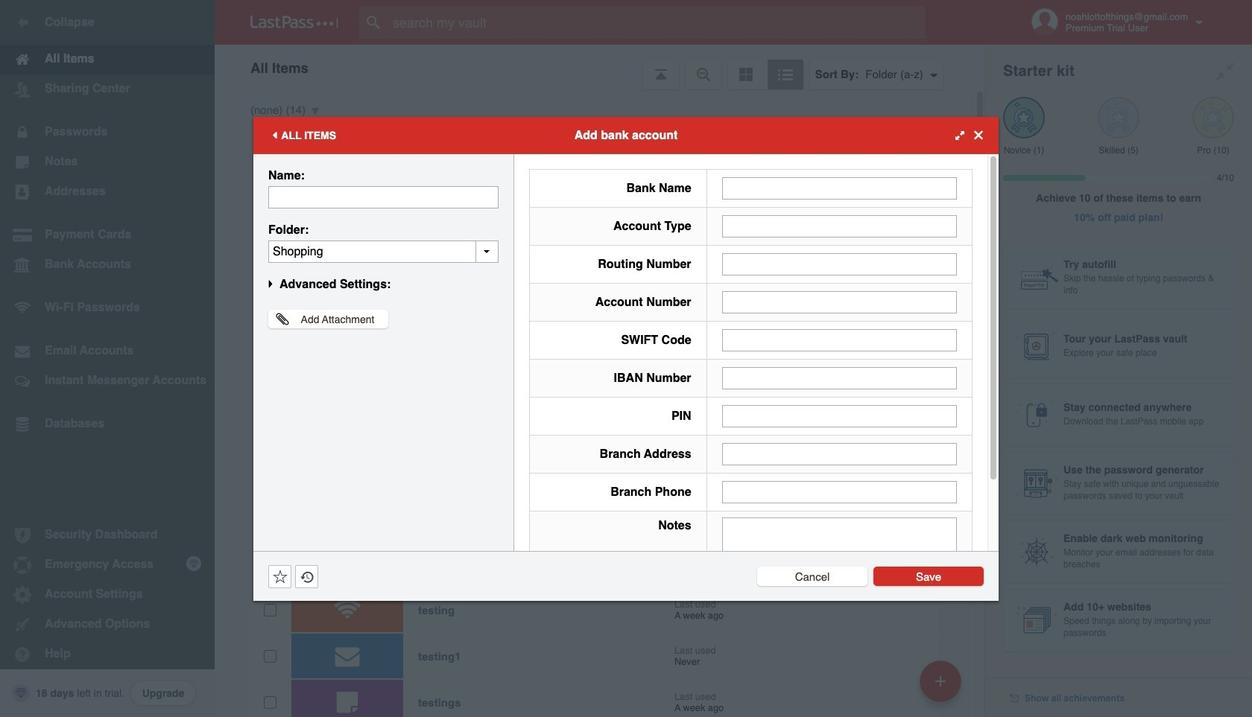 Task type: vqa. For each thing, say whether or not it's contained in the screenshot.
the caret right "Icon"
no



Task type: locate. For each thing, give the bounding box(es) containing it.
lastpass image
[[250, 16, 338, 29]]

dialog
[[253, 117, 999, 620]]

None text field
[[268, 186, 499, 208], [268, 240, 499, 263], [722, 253, 957, 275], [722, 329, 957, 352], [722, 405, 957, 428], [268, 186, 499, 208], [268, 240, 499, 263], [722, 253, 957, 275], [722, 329, 957, 352], [722, 405, 957, 428]]

None text field
[[722, 177, 957, 199], [722, 215, 957, 237], [722, 291, 957, 313], [722, 367, 957, 390], [722, 443, 957, 466], [722, 481, 957, 504], [722, 518, 957, 610], [722, 177, 957, 199], [722, 215, 957, 237], [722, 291, 957, 313], [722, 367, 957, 390], [722, 443, 957, 466], [722, 481, 957, 504], [722, 518, 957, 610]]

Search search field
[[359, 6, 955, 39]]



Task type: describe. For each thing, give the bounding box(es) containing it.
new item navigation
[[915, 657, 971, 718]]

main navigation navigation
[[0, 0, 215, 718]]

new item image
[[936, 677, 946, 687]]

search my vault text field
[[359, 6, 955, 39]]

vault options navigation
[[215, 45, 986, 89]]



